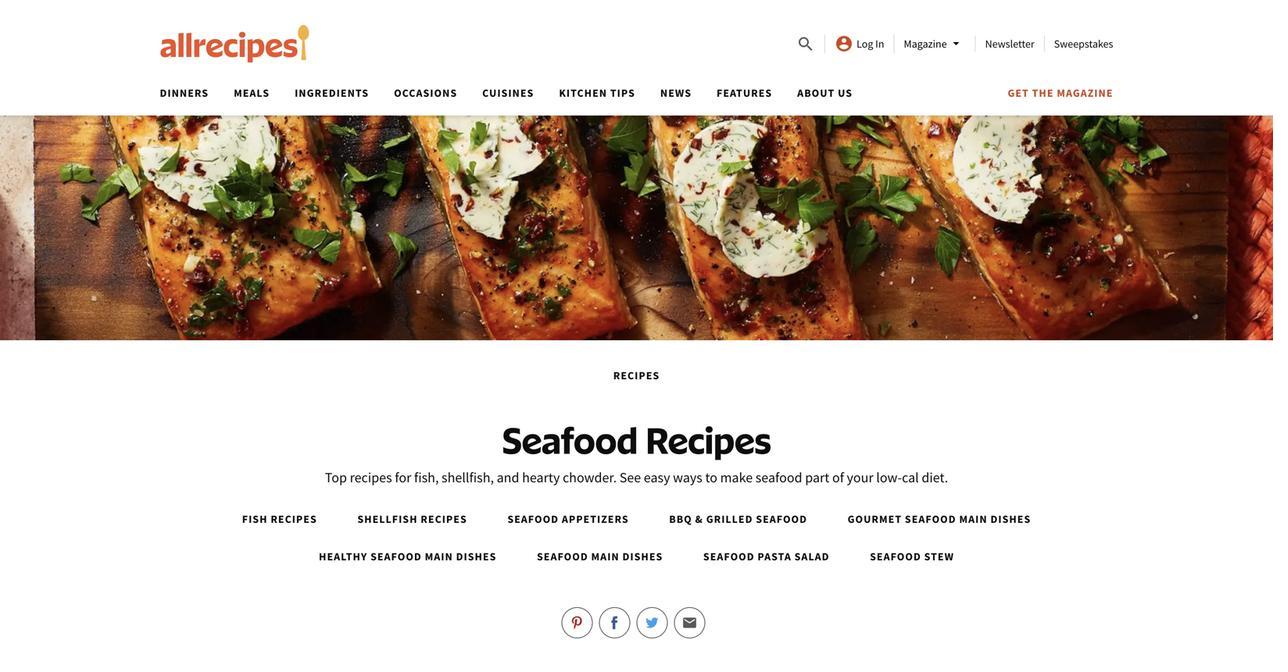 Task type: vqa. For each thing, say whether or not it's contained in the screenshot.
Meals
yes



Task type: locate. For each thing, give the bounding box(es) containing it.
0 horizontal spatial main
[[425, 550, 453, 564]]

fish,
[[414, 469, 439, 487]]

navigation
[[147, 81, 1113, 116]]

2 horizontal spatial dishes
[[990, 513, 1031, 527]]

features link
[[717, 86, 772, 100]]

of
[[832, 469, 844, 487]]

kitchen tips
[[559, 86, 635, 100]]

news link
[[660, 86, 692, 100]]

seafood
[[502, 418, 638, 463], [507, 513, 559, 527], [756, 513, 807, 527], [905, 513, 956, 527], [370, 550, 422, 564], [537, 550, 588, 564], [703, 550, 755, 564], [870, 550, 921, 564]]

gourmet
[[848, 513, 902, 527]]

salad
[[794, 550, 830, 564]]

and
[[497, 469, 519, 487]]

log in link
[[835, 34, 884, 53]]

dishes for gourmet seafood main dishes
[[990, 513, 1031, 527]]

about us link
[[797, 86, 853, 100]]

seafood down shellfish
[[370, 550, 422, 564]]

recipes down fish,
[[421, 513, 467, 527]]

banner
[[0, 0, 1273, 116]]

seafood pasta salad
[[703, 550, 830, 564]]

2 horizontal spatial main
[[959, 513, 988, 527]]

recipes for fish recipes
[[271, 513, 317, 527]]

get the magazine
[[1008, 86, 1113, 100]]

gourmet seafood main dishes
[[848, 513, 1031, 527]]

main
[[959, 513, 988, 527], [425, 550, 453, 564], [591, 550, 619, 564]]

your
[[847, 469, 873, 487]]

gourmet seafood main dishes link
[[848, 513, 1031, 527]]

get the magazine link
[[1008, 86, 1113, 100]]

banner containing log in
[[0, 0, 1273, 116]]

ways
[[673, 469, 702, 487]]

recipes right fish
[[271, 513, 317, 527]]

top
[[325, 469, 347, 487]]

shellfish
[[357, 513, 418, 527]]

tips
[[610, 86, 635, 100]]

part
[[805, 469, 829, 487]]

recipes link
[[611, 366, 662, 386]]

seafood main dishes link
[[537, 550, 663, 564]]

seafood pasta salad link
[[703, 550, 830, 564]]

magazine
[[904, 37, 947, 51]]

dishes
[[990, 513, 1031, 527], [456, 550, 497, 564], [622, 550, 663, 564]]

kitchen
[[559, 86, 607, 100]]

shellfish recipes link
[[357, 513, 467, 527]]

appetizers
[[562, 513, 629, 527]]

magazine button
[[904, 34, 966, 53]]

fish
[[242, 513, 268, 527]]

recipes
[[613, 369, 660, 383], [645, 418, 771, 463], [271, 513, 317, 527], [421, 513, 467, 527]]

occasions
[[394, 86, 457, 100]]

recipes up to in the bottom of the page
[[645, 418, 771, 463]]

newsletter
[[985, 37, 1035, 51]]

seafood stew
[[870, 550, 954, 564]]

meals
[[234, 86, 270, 100]]

seafood up pasta
[[756, 513, 807, 527]]

bbq & grilled seafood link
[[669, 513, 807, 527]]

bbq & grilled seafood
[[669, 513, 807, 527]]

account image
[[835, 34, 853, 53]]

log in
[[857, 37, 884, 51]]

to
[[705, 469, 717, 487]]

see
[[619, 469, 641, 487]]

a top down view of four salmon filets that have been grilled on a cedar plank and topped with an herb compound butter. image
[[0, 91, 1273, 341]]

hearty
[[522, 469, 560, 487]]

seafood stew link
[[870, 550, 954, 564]]

seafood down seafood appetizers link
[[537, 550, 588, 564]]

0 horizontal spatial dishes
[[456, 550, 497, 564]]

newsletter button
[[985, 37, 1035, 51]]

dinners link
[[160, 86, 209, 100]]

1 horizontal spatial dishes
[[622, 550, 663, 564]]

home image
[[160, 25, 310, 63]]

cuisines
[[482, 86, 534, 100]]

seafood up chowder.
[[502, 418, 638, 463]]

kitchen tips link
[[559, 86, 635, 100]]



Task type: describe. For each thing, give the bounding box(es) containing it.
healthy seafood main dishes link
[[319, 550, 497, 564]]

seafood
[[755, 469, 802, 487]]

dishes for healthy seafood main dishes
[[456, 550, 497, 564]]

us
[[838, 86, 853, 100]]

chowder.
[[563, 469, 617, 487]]

dinners
[[160, 86, 209, 100]]

1 horizontal spatial main
[[591, 550, 619, 564]]

sweepstakes
[[1054, 37, 1113, 51]]

&
[[695, 513, 703, 527]]

about
[[797, 86, 835, 100]]

navigation containing dinners
[[147, 81, 1113, 116]]

log
[[857, 37, 873, 51]]

make
[[720, 469, 753, 487]]

magazine
[[1057, 86, 1113, 100]]

recipes for seafood recipes
[[645, 418, 771, 463]]

get
[[1008, 86, 1029, 100]]

easy
[[644, 469, 670, 487]]

fish recipes link
[[242, 513, 317, 527]]

diet.
[[922, 469, 948, 487]]

cuisines link
[[482, 86, 534, 100]]

advertisement element
[[352, 11, 921, 81]]

in
[[875, 37, 884, 51]]

seafood down hearty
[[507, 513, 559, 527]]

caret_down image
[[947, 34, 966, 53]]

stew
[[924, 550, 954, 564]]

search image
[[796, 35, 815, 54]]

ingredients
[[295, 86, 369, 100]]

recipes up 'seafood recipes'
[[613, 369, 660, 383]]

seafood main dishes
[[537, 550, 663, 564]]

healthy
[[319, 550, 368, 564]]

seafood recipes
[[502, 418, 771, 463]]

recipes
[[350, 469, 392, 487]]

pasta
[[758, 550, 792, 564]]

seafood appetizers
[[507, 513, 629, 527]]

about us
[[797, 86, 853, 100]]

seafood appetizers link
[[507, 513, 629, 527]]

the
[[1032, 86, 1054, 100]]

for
[[395, 469, 411, 487]]

fish recipes
[[242, 513, 317, 527]]

seafood down 'gourmet'
[[870, 550, 921, 564]]

seafood down grilled
[[703, 550, 755, 564]]

features
[[717, 86, 772, 100]]

news
[[660, 86, 692, 100]]

bbq
[[669, 513, 692, 527]]

meals link
[[234, 86, 270, 100]]

main for healthy seafood main dishes
[[425, 550, 453, 564]]

healthy seafood main dishes
[[319, 550, 497, 564]]

occasions link
[[394, 86, 457, 100]]

recipes for shellfish recipes
[[421, 513, 467, 527]]

top recipes for fish, shellfish, and hearty chowder. see easy ways to make seafood part of your low-cal diet.
[[325, 469, 948, 487]]

cal
[[902, 469, 919, 487]]

shellfish,
[[442, 469, 494, 487]]

main for gourmet seafood main dishes
[[959, 513, 988, 527]]

low-
[[876, 469, 902, 487]]

shellfish recipes
[[357, 513, 467, 527]]

seafood up stew
[[905, 513, 956, 527]]

sweepstakes link
[[1054, 37, 1113, 51]]

grilled
[[706, 513, 753, 527]]

ingredients link
[[295, 86, 369, 100]]



